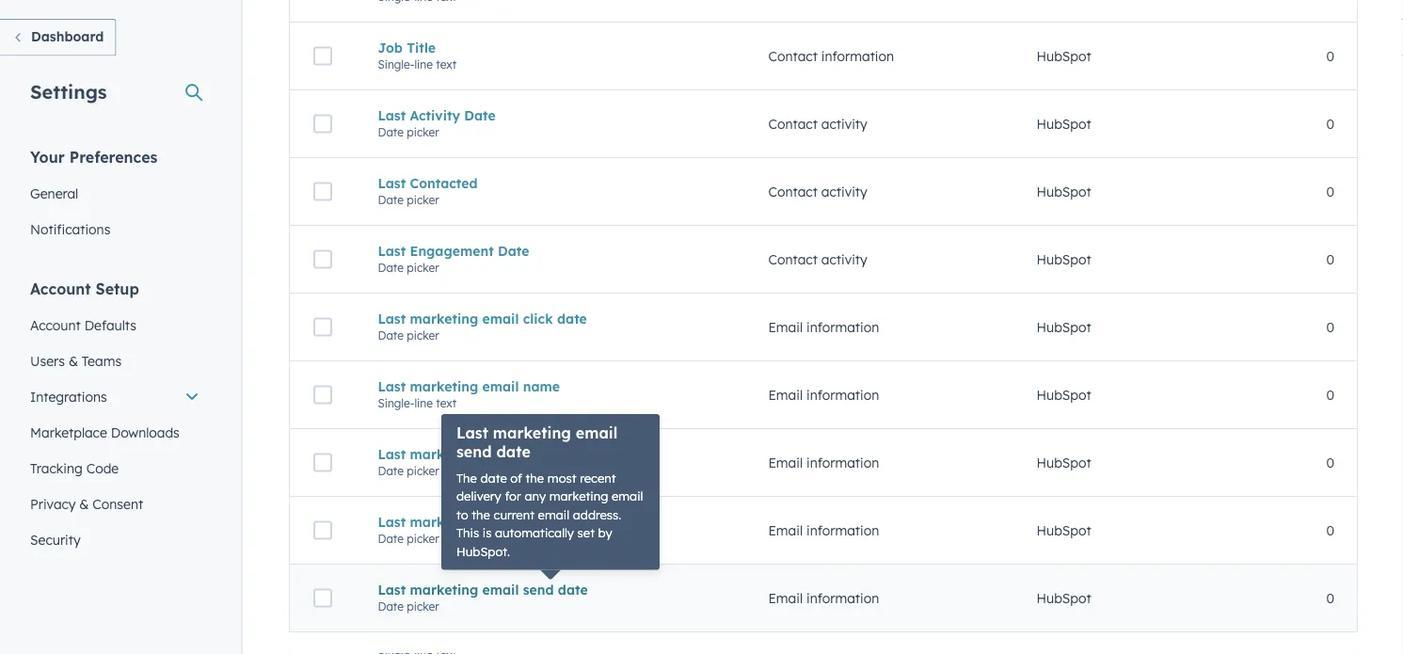 Task type: describe. For each thing, give the bounding box(es) containing it.
your
[[30, 147, 65, 166]]

email information for last marketing email open date
[[768, 454, 879, 471]]

delivery
[[456, 488, 501, 504]]

last contacted date picker
[[378, 175, 478, 207]]

0 for last marketing email click date
[[1326, 319, 1334, 335]]

open
[[523, 446, 556, 462]]

set
[[577, 525, 595, 541]]

picker inside last marketing email reply date date picker
[[407, 531, 439, 546]]

email for last marketing email open date date picker
[[482, 446, 519, 462]]

email for last marketing email reply date date picker
[[482, 514, 519, 530]]

line inside job title single-line text
[[414, 57, 433, 71]]

last engagement date date picker
[[378, 243, 529, 275]]

email information for last marketing email reply date
[[768, 522, 879, 539]]

0 for last marketing email reply date
[[1326, 522, 1334, 539]]

hubspot for last marketing email name
[[1037, 387, 1091, 403]]

email for last marketing email reply date
[[768, 522, 803, 539]]

marketing for last marketing email click date
[[410, 310, 478, 327]]

any
[[525, 488, 546, 504]]

email for last marketing email click date
[[768, 319, 803, 335]]

setup
[[96, 279, 139, 298]]

0 for last contacted
[[1326, 183, 1334, 200]]

hubspot for last marketing email reply date
[[1037, 522, 1091, 539]]

contact for last activity date
[[768, 116, 818, 132]]

general
[[30, 185, 78, 201]]

privacy & consent
[[30, 495, 143, 512]]

0 for job title
[[1326, 48, 1334, 64]]

users & teams link
[[19, 343, 211, 379]]

last marketing email send date tooltip
[[441, 414, 660, 570]]

account defaults link
[[19, 307, 211, 343]]

last activity date date picker
[[378, 107, 496, 139]]

marketplace
[[30, 424, 107, 440]]

teams
[[82, 352, 121, 369]]

marketing for last marketing email reply date
[[410, 514, 478, 530]]

last marketing email reply date date picker
[[378, 514, 590, 546]]

date inside last marketing email click date date picker
[[378, 328, 404, 342]]

information for last marketing email send date
[[807, 590, 879, 606]]

last for last marketing email send date
[[378, 581, 406, 598]]

0 vertical spatial the
[[526, 470, 544, 486]]

tracking code link
[[19, 450, 211, 486]]

code
[[86, 460, 119, 476]]

to
[[456, 507, 468, 522]]

last for last marketing email name
[[378, 378, 406, 395]]

picker inside the last marketing email open date date picker
[[407, 464, 439, 478]]

hubspot.
[[456, 543, 510, 559]]

last marketing email send date date picker
[[378, 581, 588, 613]]

tracking
[[30, 460, 83, 476]]

email for last marketing email click date date picker
[[482, 310, 519, 327]]

information for last marketing email reply date
[[807, 522, 879, 539]]

account for account defaults
[[30, 317, 81, 333]]

last marketing email click date date picker
[[378, 310, 587, 342]]

dashboard link
[[0, 19, 116, 56]]

single- inside last marketing email name single-line text
[[378, 396, 414, 410]]

contacted
[[410, 175, 478, 191]]

your preferences
[[30, 147, 158, 166]]

settings
[[30, 80, 107, 103]]

automatically
[[495, 525, 574, 541]]

click
[[523, 310, 553, 327]]

title
[[407, 39, 436, 56]]

is
[[483, 525, 492, 541]]

job
[[378, 39, 403, 56]]

last marketing email reply date button
[[378, 514, 723, 530]]

email for last marketing email send date the date of the most recent delivery for any marketing email to the current email address. this is automatically set by hubspot.
[[576, 423, 618, 442]]

0 for last engagement date
[[1326, 251, 1334, 268]]

activity for last contacted
[[821, 183, 867, 200]]

date inside last marketing email send date date picker
[[378, 599, 404, 613]]

date for last marketing email click date
[[557, 310, 587, 327]]

picker inside last marketing email click date date picker
[[407, 328, 439, 342]]

date for last marketing email send date
[[558, 581, 588, 598]]

contact activity for last activity date
[[768, 116, 867, 132]]

marketing up open on the left bottom of page
[[493, 423, 571, 442]]

hubspot for job title
[[1037, 48, 1091, 64]]

last for last engagement date
[[378, 243, 406, 259]]

integrations button
[[19, 379, 211, 415]]

name
[[523, 378, 560, 395]]

picker inside last activity date date picker
[[407, 125, 439, 139]]

privacy & consent link
[[19, 486, 211, 522]]

contact for last engagement date
[[768, 251, 818, 268]]

engagement
[[410, 243, 494, 259]]

hubspot for last activity date
[[1037, 116, 1091, 132]]

date inside last marketing email reply date date picker
[[378, 531, 404, 546]]

for
[[505, 488, 521, 504]]

last for last marketing email click date
[[378, 310, 406, 327]]

picker inside last marketing email send date date picker
[[407, 599, 439, 613]]

email for last marketing email open date
[[768, 454, 803, 471]]

date up the of
[[496, 442, 531, 461]]

last marketing email name button
[[378, 378, 723, 395]]

date for last marketing email open date
[[560, 446, 590, 462]]

contact for job title
[[768, 48, 818, 64]]

0 for last marketing email send date
[[1326, 590, 1334, 606]]

email for last marketing email send date date picker
[[482, 581, 519, 598]]

last marketing email open date date picker
[[378, 446, 590, 478]]



Task type: locate. For each thing, give the bounding box(es) containing it.
users & teams
[[30, 352, 121, 369]]

2 0 from the top
[[1326, 116, 1334, 132]]

the
[[456, 470, 477, 486]]

activity for last activity date
[[821, 116, 867, 132]]

information for job title
[[821, 48, 894, 64]]

the
[[526, 470, 544, 486], [472, 507, 490, 522]]

7 0 from the top
[[1326, 454, 1334, 471]]

0 vertical spatial contact activity
[[768, 116, 867, 132]]

last inside last marketing email click date date picker
[[378, 310, 406, 327]]

email up the of
[[482, 446, 519, 462]]

information for last marketing email name
[[807, 387, 879, 403]]

of
[[510, 470, 522, 486]]

account
[[30, 279, 91, 298], [30, 317, 81, 333]]

email left the name
[[482, 378, 519, 395]]

job title button
[[378, 39, 723, 56]]

date down set
[[558, 581, 588, 598]]

tracking code
[[30, 460, 119, 476]]

last for last contacted
[[378, 175, 406, 191]]

marketing down delivery on the left
[[410, 514, 478, 530]]

5 0 from the top
[[1326, 319, 1334, 335]]

email information
[[768, 319, 879, 335], [768, 387, 879, 403], [768, 454, 879, 471], [768, 522, 879, 539], [768, 590, 879, 606]]

0 horizontal spatial send
[[456, 442, 492, 461]]

4 0 from the top
[[1326, 251, 1334, 268]]

email down any
[[538, 507, 569, 522]]

last inside last marketing email reply date date picker
[[378, 514, 406, 530]]

marketing inside last marketing email click date date picker
[[410, 310, 478, 327]]

marketing inside the last marketing email open date date picker
[[410, 446, 478, 462]]

email information for last marketing email send date
[[768, 590, 879, 606]]

date left the of
[[480, 470, 507, 486]]

2 email information from the top
[[768, 387, 879, 403]]

email inside last marketing email send date date picker
[[482, 581, 519, 598]]

marketing down last engagement date date picker
[[410, 310, 478, 327]]

1 vertical spatial text
[[436, 396, 457, 410]]

last contacted button
[[378, 175, 723, 191]]

preferences
[[69, 147, 158, 166]]

activity
[[410, 107, 460, 124]]

marketplace downloads link
[[19, 415, 211, 450]]

integrations
[[30, 388, 107, 405]]

1 vertical spatial send
[[523, 581, 554, 598]]

consent
[[93, 495, 143, 512]]

2 vertical spatial contact activity
[[768, 251, 867, 268]]

0 horizontal spatial the
[[472, 507, 490, 522]]

3 email from the top
[[768, 454, 803, 471]]

0
[[1326, 48, 1334, 64], [1326, 116, 1334, 132], [1326, 183, 1334, 200], [1326, 251, 1334, 268], [1326, 319, 1334, 335], [1326, 387, 1334, 403], [1326, 454, 1334, 471], [1326, 522, 1334, 539], [1326, 590, 1334, 606]]

by
[[598, 525, 612, 541]]

email for last marketing email send date
[[768, 590, 803, 606]]

marketing up "the"
[[410, 446, 478, 462]]

line
[[414, 57, 433, 71], [414, 396, 433, 410]]

0 for last marketing email name
[[1326, 387, 1334, 403]]

0 vertical spatial &
[[69, 352, 78, 369]]

the up any
[[526, 470, 544, 486]]

7 hubspot from the top
[[1037, 454, 1091, 471]]

picker inside "last contacted date picker"
[[407, 193, 439, 207]]

contact for last contacted
[[768, 183, 818, 200]]

general link
[[19, 176, 211, 211]]

marketing
[[410, 310, 478, 327], [410, 378, 478, 395], [493, 423, 571, 442], [410, 446, 478, 462], [549, 488, 608, 504], [410, 514, 478, 530], [410, 581, 478, 598]]

last marketing email send date button
[[378, 581, 723, 598]]

4 email from the top
[[768, 522, 803, 539]]

email for last marketing email name single-line text
[[482, 378, 519, 395]]

email
[[482, 310, 519, 327], [482, 378, 519, 395], [576, 423, 618, 442], [482, 446, 519, 462], [612, 488, 643, 504], [538, 507, 569, 522], [482, 514, 519, 530], [482, 581, 519, 598]]

hubspot for last marketing email send date
[[1037, 590, 1091, 606]]

single- inside job title single-line text
[[378, 57, 414, 71]]

hubspot for last marketing email open date
[[1037, 454, 1091, 471]]

marketplace downloads
[[30, 424, 180, 440]]

1 horizontal spatial send
[[523, 581, 554, 598]]

text up activity
[[436, 57, 457, 71]]

email for last marketing email name
[[768, 387, 803, 403]]

1 vertical spatial line
[[414, 396, 433, 410]]

email information for last marketing email name
[[768, 387, 879, 403]]

last inside last engagement date date picker
[[378, 243, 406, 259]]

account for account setup
[[30, 279, 91, 298]]

contact
[[768, 48, 818, 64], [768, 116, 818, 132], [768, 183, 818, 200], [768, 251, 818, 268]]

0 vertical spatial account
[[30, 279, 91, 298]]

1 vertical spatial the
[[472, 507, 490, 522]]

information for last marketing email click date
[[807, 319, 879, 335]]

0 vertical spatial single-
[[378, 57, 414, 71]]

contact activity
[[768, 116, 867, 132], [768, 183, 867, 200], [768, 251, 867, 268]]

2 text from the top
[[436, 396, 457, 410]]

2 picker from the top
[[407, 193, 439, 207]]

notifications link
[[19, 211, 211, 247]]

3 email information from the top
[[768, 454, 879, 471]]

4 picker from the top
[[407, 328, 439, 342]]

send
[[456, 442, 492, 461], [523, 581, 554, 598]]

1 horizontal spatial &
[[79, 495, 89, 512]]

1 account from the top
[[30, 279, 91, 298]]

4 contact from the top
[[768, 251, 818, 268]]

single-
[[378, 57, 414, 71], [378, 396, 414, 410]]

last marketing email name single-line text
[[378, 378, 560, 410]]

information for last marketing email open date
[[807, 454, 879, 471]]

marketing down most
[[549, 488, 608, 504]]

dashboard
[[31, 28, 104, 45]]

contact information
[[768, 48, 894, 64]]

1 single- from the top
[[378, 57, 414, 71]]

1 contact from the top
[[768, 48, 818, 64]]

last marketing email send date the date of the most recent delivery for any marketing email to the current email address. this is automatically set by hubspot.
[[456, 423, 643, 559]]

last inside last marketing email name single-line text
[[378, 378, 406, 395]]

date up most
[[560, 446, 590, 462]]

0 vertical spatial send
[[456, 442, 492, 461]]

5 email from the top
[[768, 590, 803, 606]]

last engagement date button
[[378, 243, 723, 259]]

1 picker from the top
[[407, 125, 439, 139]]

4 email information from the top
[[768, 522, 879, 539]]

marketing for last marketing email send date
[[410, 581, 478, 598]]

email inside last marketing email reply date date picker
[[482, 514, 519, 530]]

2 contact from the top
[[768, 116, 818, 132]]

last inside last marketing email send date date picker
[[378, 581, 406, 598]]

1 horizontal spatial the
[[526, 470, 544, 486]]

3 0 from the top
[[1326, 183, 1334, 200]]

1 activity from the top
[[821, 116, 867, 132]]

this
[[456, 525, 479, 541]]

1 email information from the top
[[768, 319, 879, 335]]

last inside last marketing email send date the date of the most recent delivery for any marketing email to the current email address. this is automatically set by hubspot.
[[456, 423, 488, 442]]

5 picker from the top
[[407, 464, 439, 478]]

6 hubspot from the top
[[1037, 387, 1091, 403]]

hubspot for last contacted
[[1037, 183, 1091, 200]]

email down hubspot.
[[482, 581, 519, 598]]

most
[[548, 470, 577, 486]]

date
[[557, 310, 587, 327], [496, 442, 531, 461], [560, 446, 590, 462], [480, 470, 507, 486], [560, 514, 590, 530], [558, 581, 588, 598]]

1 vertical spatial &
[[79, 495, 89, 512]]

last inside the last marketing email open date date picker
[[378, 446, 406, 462]]

3 activity from the top
[[821, 251, 867, 268]]

5 email information from the top
[[768, 590, 879, 606]]

2 single- from the top
[[378, 396, 414, 410]]

2 line from the top
[[414, 396, 433, 410]]

1 contact activity from the top
[[768, 116, 867, 132]]

send for last marketing email send date the date of the most recent delivery for any marketing email to the current email address. this is automatically set by hubspot.
[[456, 442, 492, 461]]

line up the last marketing email open date date picker
[[414, 396, 433, 410]]

marketing inside last marketing email send date date picker
[[410, 581, 478, 598]]

information
[[821, 48, 894, 64], [807, 319, 879, 335], [807, 387, 879, 403], [807, 454, 879, 471], [807, 522, 879, 539], [807, 590, 879, 606]]

marketing inside last marketing email reply date date picker
[[410, 514, 478, 530]]

text inside job title single-line text
[[436, 57, 457, 71]]

date inside "last contacted date picker"
[[378, 193, 404, 207]]

picker
[[407, 125, 439, 139], [407, 193, 439, 207], [407, 260, 439, 275], [407, 328, 439, 342], [407, 464, 439, 478], [407, 531, 439, 546], [407, 599, 439, 613]]

reply
[[523, 514, 556, 530]]

0 horizontal spatial &
[[69, 352, 78, 369]]

0 vertical spatial activity
[[821, 116, 867, 132]]

marketing inside last marketing email name single-line text
[[410, 378, 478, 395]]

2 account from the top
[[30, 317, 81, 333]]

activity
[[821, 116, 867, 132], [821, 183, 867, 200], [821, 251, 867, 268]]

3 picker from the top
[[407, 260, 439, 275]]

account up account defaults
[[30, 279, 91, 298]]

the down delivery on the left
[[472, 507, 490, 522]]

7 picker from the top
[[407, 599, 439, 613]]

5 hubspot from the top
[[1037, 319, 1091, 335]]

& right privacy
[[79, 495, 89, 512]]

0 vertical spatial line
[[414, 57, 433, 71]]

3 hubspot from the top
[[1037, 183, 1091, 200]]

0 for last activity date
[[1326, 116, 1334, 132]]

privacy
[[30, 495, 76, 512]]

1 hubspot from the top
[[1037, 48, 1091, 64]]

recent
[[580, 470, 616, 486]]

date inside last marketing email click date date picker
[[557, 310, 587, 327]]

email inside last marketing email click date date picker
[[482, 310, 519, 327]]

date right click
[[557, 310, 587, 327]]

3 contact from the top
[[768, 183, 818, 200]]

users
[[30, 352, 65, 369]]

last marketing email open date button
[[378, 446, 723, 462]]

account defaults
[[30, 317, 136, 333]]

text up the last marketing email open date date picker
[[436, 396, 457, 410]]

email information for last marketing email click date
[[768, 319, 879, 335]]

8 hubspot from the top
[[1037, 522, 1091, 539]]

date inside the last marketing email open date date picker
[[560, 446, 590, 462]]

marketing for last marketing email name
[[410, 378, 478, 395]]

activity for last engagement date
[[821, 251, 867, 268]]

email up recent
[[576, 423, 618, 442]]

last inside "last contacted date picker"
[[378, 175, 406, 191]]

3 contact activity from the top
[[768, 251, 867, 268]]

1 line from the top
[[414, 57, 433, 71]]

1 vertical spatial account
[[30, 317, 81, 333]]

security
[[30, 531, 81, 548]]

text
[[436, 57, 457, 71], [436, 396, 457, 410]]

1 text from the top
[[436, 57, 457, 71]]

2 contact activity from the top
[[768, 183, 867, 200]]

marketing for last marketing email open date
[[410, 446, 478, 462]]

text inside last marketing email name single-line text
[[436, 396, 457, 410]]

1 vertical spatial activity
[[821, 183, 867, 200]]

0 for last marketing email open date
[[1326, 454, 1334, 471]]

account setup
[[30, 279, 139, 298]]

email down recent
[[612, 488, 643, 504]]

date inside last marketing email send date date picker
[[558, 581, 588, 598]]

current
[[494, 507, 535, 522]]

marketing down last marketing email click date date picker
[[410, 378, 478, 395]]

email inside the last marketing email open date date picker
[[482, 446, 519, 462]]

job title single-line text
[[378, 39, 457, 71]]

1 vertical spatial single-
[[378, 396, 414, 410]]

& for users
[[69, 352, 78, 369]]

date inside last marketing email reply date date picker
[[560, 514, 590, 530]]

security link
[[19, 522, 211, 558]]

6 0 from the top
[[1326, 387, 1334, 403]]

6 picker from the top
[[407, 531, 439, 546]]

notifications
[[30, 221, 110, 237]]

send inside last marketing email send date date picker
[[523, 581, 554, 598]]

1 vertical spatial contact activity
[[768, 183, 867, 200]]

address.
[[573, 507, 621, 522]]

&
[[69, 352, 78, 369], [79, 495, 89, 512]]

last for last activity date
[[378, 107, 406, 124]]

hubspot for last engagement date
[[1037, 251, 1091, 268]]

send up "the"
[[456, 442, 492, 461]]

1 0 from the top
[[1326, 48, 1334, 64]]

last activity date button
[[378, 107, 723, 124]]

9 hubspot from the top
[[1037, 590, 1091, 606]]

2 activity from the top
[[821, 183, 867, 200]]

email inside last marketing email name single-line text
[[482, 378, 519, 395]]

date for last marketing email reply date
[[560, 514, 590, 530]]

date
[[464, 107, 496, 124], [378, 125, 404, 139], [378, 193, 404, 207], [498, 243, 529, 259], [378, 260, 404, 275], [378, 328, 404, 342], [378, 464, 404, 478], [378, 531, 404, 546], [378, 599, 404, 613]]

date left by
[[560, 514, 590, 530]]

last marketing email click date button
[[378, 310, 723, 327]]

2 email from the top
[[768, 387, 803, 403]]

downloads
[[111, 424, 180, 440]]

date inside the last marketing email open date date picker
[[378, 464, 404, 478]]

account up users
[[30, 317, 81, 333]]

email
[[768, 319, 803, 335], [768, 387, 803, 403], [768, 454, 803, 471], [768, 522, 803, 539], [768, 590, 803, 606]]

defaults
[[84, 317, 136, 333]]

1 email from the top
[[768, 319, 803, 335]]

4 hubspot from the top
[[1037, 251, 1091, 268]]

send for last marketing email send date date picker
[[523, 581, 554, 598]]

last for last marketing email open date
[[378, 446, 406, 462]]

9 0 from the top
[[1326, 590, 1334, 606]]

2 hubspot from the top
[[1037, 116, 1091, 132]]

hubspot for last marketing email click date
[[1037, 319, 1091, 335]]

contact activity for last engagement date
[[768, 251, 867, 268]]

last inside last activity date date picker
[[378, 107, 406, 124]]

hubspot
[[1037, 48, 1091, 64], [1037, 116, 1091, 132], [1037, 183, 1091, 200], [1037, 251, 1091, 268], [1037, 319, 1091, 335], [1037, 387, 1091, 403], [1037, 454, 1091, 471], [1037, 522, 1091, 539], [1037, 590, 1091, 606]]

0 vertical spatial text
[[436, 57, 457, 71]]

8 0 from the top
[[1326, 522, 1334, 539]]

send inside last marketing email send date the date of the most recent delivery for any marketing email to the current email address. this is automatically set by hubspot.
[[456, 442, 492, 461]]

marketing down hubspot.
[[410, 581, 478, 598]]

2 vertical spatial activity
[[821, 251, 867, 268]]

line inside last marketing email name single-line text
[[414, 396, 433, 410]]

contact activity for last contacted
[[768, 183, 867, 200]]

last
[[378, 107, 406, 124], [378, 175, 406, 191], [378, 243, 406, 259], [378, 310, 406, 327], [378, 378, 406, 395], [456, 423, 488, 442], [378, 446, 406, 462], [378, 514, 406, 530], [378, 581, 406, 598]]

picker inside last engagement date date picker
[[407, 260, 439, 275]]

last for last marketing email reply date
[[378, 514, 406, 530]]

send down automatically
[[523, 581, 554, 598]]

email down for
[[482, 514, 519, 530]]

account setup element
[[19, 278, 211, 558]]

& right users
[[69, 352, 78, 369]]

& for privacy
[[79, 495, 89, 512]]

your preferences element
[[19, 146, 211, 247]]

email left click
[[482, 310, 519, 327]]

line down title
[[414, 57, 433, 71]]



Task type: vqa. For each thing, say whether or not it's contained in the screenshot.
least at the bottom
no



